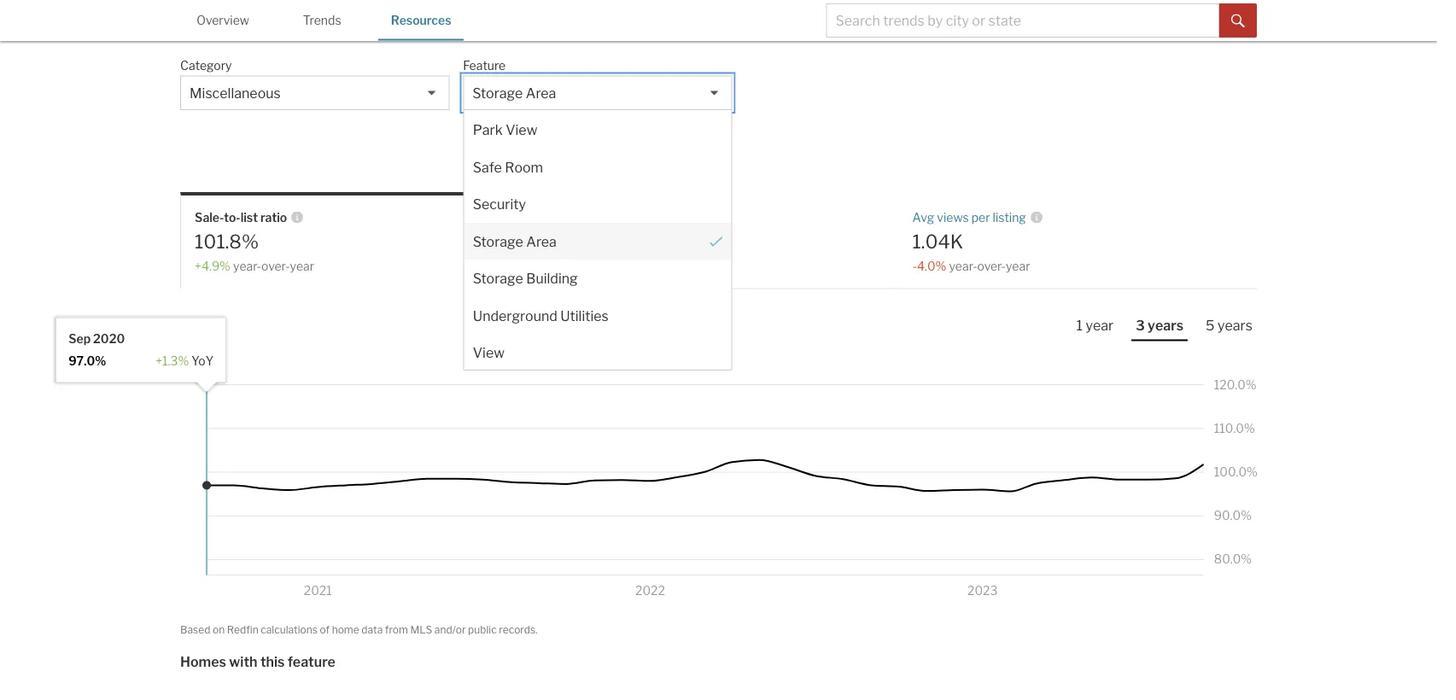 Task type: describe. For each thing, give the bounding box(es) containing it.
list box containing storage area
[[463, 74, 732, 371]]

0 horizontal spatial view
[[473, 344, 504, 361]]

+4.9%
[[195, 259, 231, 274]]

on
[[213, 624, 225, 636]]

security
[[473, 196, 526, 212]]

0 vertical spatial view
[[505, 122, 537, 138]]

per
[[972, 210, 990, 224]]

submit search image
[[1232, 14, 1245, 28]]

to-
[[224, 210, 241, 224]]

with
[[229, 654, 258, 670]]

3 years
[[1136, 317, 1184, 334]]

sep
[[68, 332, 91, 346]]

dialog containing park view
[[463, 74, 732, 371]]

sep 2020
[[68, 332, 125, 346]]

underground utilities
[[473, 307, 608, 324]]

97.0%
[[68, 354, 106, 369]]

home
[[332, 624, 359, 636]]

listing
[[993, 210, 1027, 224]]

redfin
[[227, 624, 259, 636]]

9.52%
[[558, 259, 595, 274]]

trends link
[[279, 0, 365, 39]]

year- for 1.04k
[[949, 259, 978, 274]]

area inside storage area element
[[526, 233, 556, 250]]

year inside 1.9% -9.52% year-over-year
[[654, 259, 678, 274]]

1.9%
[[554, 230, 596, 253]]

feature
[[463, 58, 506, 73]]

1 year
[[1077, 317, 1114, 334]]

storage area inside dialog
[[473, 233, 556, 250]]

over- inside 101.8% +4.9% year-over-year
[[261, 259, 290, 274]]

underground
[[473, 307, 557, 324]]

%
[[554, 210, 565, 224]]

year inside button
[[1086, 317, 1114, 334]]

storage up category
[[180, 14, 252, 37]]

based
[[180, 624, 210, 636]]

safe room
[[473, 159, 543, 175]]

Search trends by city or state search field
[[826, 3, 1220, 38]]

5 years
[[1206, 317, 1253, 334]]

1 vertical spatial storage area
[[473, 85, 556, 101]]

avg views per listing
[[913, 210, 1027, 224]]

1 vertical spatial area
[[526, 85, 556, 101]]

storage area element
[[464, 223, 732, 260]]

- for 1.9%
[[554, 259, 558, 274]]

park
[[473, 122, 502, 138]]

years for 3 years
[[1148, 317, 1184, 334]]

building
[[526, 270, 578, 287]]

5
[[1206, 317, 1215, 334]]

0 vertical spatial storage area
[[180, 14, 299, 37]]

0 vertical spatial area
[[256, 14, 299, 37]]

trends
[[303, 13, 341, 28]]

avg
[[913, 210, 935, 224]]

1.04k -4.0% year-over-year
[[913, 230, 1031, 274]]

feature element
[[463, 50, 724, 75]]

2020
[[93, 332, 125, 346]]

year inside 1.04k -4.0% year-over-year
[[1006, 259, 1031, 274]]

storage down feature
[[473, 85, 523, 101]]

3
[[1136, 317, 1145, 334]]

101.8% +4.9% year-over-year
[[195, 230, 314, 274]]

dialog containing sep 2020
[[57, 318, 226, 392]]



Task type: locate. For each thing, give the bounding box(es) containing it.
storage area up category
[[180, 14, 299, 37]]

years
[[1148, 317, 1184, 334], [1218, 317, 1253, 334]]

year- down 101.8%
[[233, 259, 261, 274]]

of
[[320, 624, 330, 636]]

2 horizontal spatial over-
[[978, 259, 1006, 274]]

view down underground
[[473, 344, 504, 361]]

area left trends
[[256, 14, 299, 37]]

0 horizontal spatial year-
[[233, 259, 261, 274]]

1 year button
[[1072, 316, 1118, 340]]

storage
[[180, 14, 252, 37], [473, 85, 523, 101], [473, 233, 523, 250], [473, 270, 523, 287]]

year
[[290, 259, 314, 274], [654, 259, 678, 274], [1006, 259, 1031, 274], [1086, 317, 1114, 334]]

year- right 9.52%
[[597, 259, 626, 274]]

over- inside 1.04k -4.0% year-over-year
[[978, 259, 1006, 274]]

year- inside 101.8% +4.9% year-over-year
[[233, 259, 261, 274]]

resources
[[391, 13, 451, 28]]

1 year- from the left
[[233, 259, 261, 274]]

1 horizontal spatial -
[[913, 259, 917, 274]]

4.0%
[[917, 259, 947, 274]]

room
[[505, 159, 543, 175]]

dialog
[[463, 74, 732, 371], [57, 318, 226, 392]]

active
[[567, 210, 601, 224]]

ratio
[[260, 210, 287, 224]]

and/or
[[435, 624, 466, 636]]

101.8%
[[195, 230, 259, 253]]

1 years from the left
[[1148, 317, 1184, 334]]

storage down security
[[473, 233, 523, 250]]

5 years button
[[1202, 316, 1257, 340]]

sale-to-list ratio
[[195, 210, 287, 224]]

2 years from the left
[[1218, 317, 1253, 334]]

calculations
[[261, 624, 318, 636]]

1.04k
[[913, 230, 964, 253]]

over- inside 1.9% -9.52% year-over-year
[[626, 259, 654, 274]]

mls
[[410, 624, 432, 636]]

views
[[937, 210, 969, 224]]

area
[[256, 14, 299, 37], [526, 85, 556, 101], [526, 233, 556, 250]]

area up park view
[[526, 85, 556, 101]]

1 - from the left
[[554, 259, 558, 274]]

view
[[505, 122, 537, 138], [473, 344, 504, 361]]

year-
[[233, 259, 261, 274], [597, 259, 626, 274], [949, 259, 978, 274]]

- for 1.04k
[[913, 259, 917, 274]]

storage building
[[473, 270, 578, 287]]

years inside button
[[1218, 317, 1253, 334]]

3 year- from the left
[[949, 259, 978, 274]]

1 vertical spatial view
[[473, 344, 504, 361]]

year inside 101.8% +4.9% year-over-year
[[290, 259, 314, 274]]

2 - from the left
[[913, 259, 917, 274]]

category element
[[180, 50, 441, 75]]

over- down ratio
[[261, 259, 290, 274]]

2 year- from the left
[[597, 259, 626, 274]]

storage area
[[180, 14, 299, 37], [473, 85, 556, 101], [473, 233, 556, 250]]

data
[[362, 624, 383, 636]]

2 vertical spatial area
[[526, 233, 556, 250]]

this
[[260, 654, 285, 670]]

1 horizontal spatial dialog
[[463, 74, 732, 371]]

years right 5
[[1218, 317, 1253, 334]]

year- inside 1.04k -4.0% year-over-year
[[949, 259, 978, 274]]

years right 3
[[1148, 317, 1184, 334]]

jacuzzi element
[[464, 74, 732, 111]]

based on redfin calculations of home data from mls and/or public records.
[[180, 624, 538, 636]]

records.
[[499, 624, 538, 636]]

% active listings
[[554, 210, 643, 224]]

area down %
[[526, 233, 556, 250]]

3 years button
[[1132, 316, 1188, 341]]

0 horizontal spatial -
[[554, 259, 558, 274]]

over- for 1.9%
[[626, 259, 654, 274]]

2 horizontal spatial year-
[[949, 259, 978, 274]]

safe
[[473, 159, 502, 175]]

-
[[554, 259, 558, 274], [913, 259, 917, 274]]

year- right 4.0%
[[949, 259, 978, 274]]

homes
[[180, 654, 226, 670]]

1 horizontal spatial years
[[1218, 317, 1253, 334]]

over- for 1.04k
[[978, 259, 1006, 274]]

- down 1.9%
[[554, 259, 558, 274]]

listings
[[604, 210, 643, 224]]

miscellaneous
[[190, 85, 281, 101]]

3 over- from the left
[[978, 259, 1006, 274]]

years inside button
[[1148, 317, 1184, 334]]

2 over- from the left
[[626, 259, 654, 274]]

over- down the listings
[[626, 259, 654, 274]]

1 horizontal spatial over-
[[626, 259, 654, 274]]

category
[[180, 58, 232, 73]]

1.9% -9.52% year-over-year
[[554, 230, 678, 274]]

storage area up storage building
[[473, 233, 556, 250]]

- inside 1.04k -4.0% year-over-year
[[913, 259, 917, 274]]

overview
[[197, 13, 249, 28]]

year- inside 1.9% -9.52% year-over-year
[[597, 259, 626, 274]]

public
[[468, 624, 497, 636]]

over-
[[261, 259, 290, 274], [626, 259, 654, 274], [978, 259, 1006, 274]]

1 horizontal spatial view
[[505, 122, 537, 138]]

+1.3%
[[156, 354, 189, 369]]

from
[[385, 624, 408, 636]]

storage area up park view
[[473, 85, 556, 101]]

year- for 1.9%
[[597, 259, 626, 274]]

homes with this feature
[[180, 654, 336, 670]]

sale-
[[195, 210, 224, 224]]

utilities
[[560, 307, 608, 324]]

list box
[[463, 74, 732, 371]]

years for 5 years
[[1218, 317, 1253, 334]]

1
[[1077, 317, 1083, 334]]

view right park
[[505, 122, 537, 138]]

1 over- from the left
[[261, 259, 290, 274]]

0 horizontal spatial over-
[[261, 259, 290, 274]]

feature
[[288, 654, 336, 670]]

+1.3% yoy
[[156, 354, 214, 369]]

2 vertical spatial storage area
[[473, 233, 556, 250]]

list
[[241, 210, 258, 224]]

- inside 1.9% -9.52% year-over-year
[[554, 259, 558, 274]]

storage up underground
[[473, 270, 523, 287]]

0 horizontal spatial years
[[1148, 317, 1184, 334]]

park view
[[473, 122, 537, 138]]

yoy
[[192, 354, 214, 369]]

0 horizontal spatial dialog
[[57, 318, 226, 392]]

1 horizontal spatial year-
[[597, 259, 626, 274]]

over- down per
[[978, 259, 1006, 274]]

resources link
[[378, 0, 464, 39]]

- down 1.04k
[[913, 259, 917, 274]]

overview link
[[180, 0, 266, 39]]



Task type: vqa. For each thing, say whether or not it's contained in the screenshot.
the listing
yes



